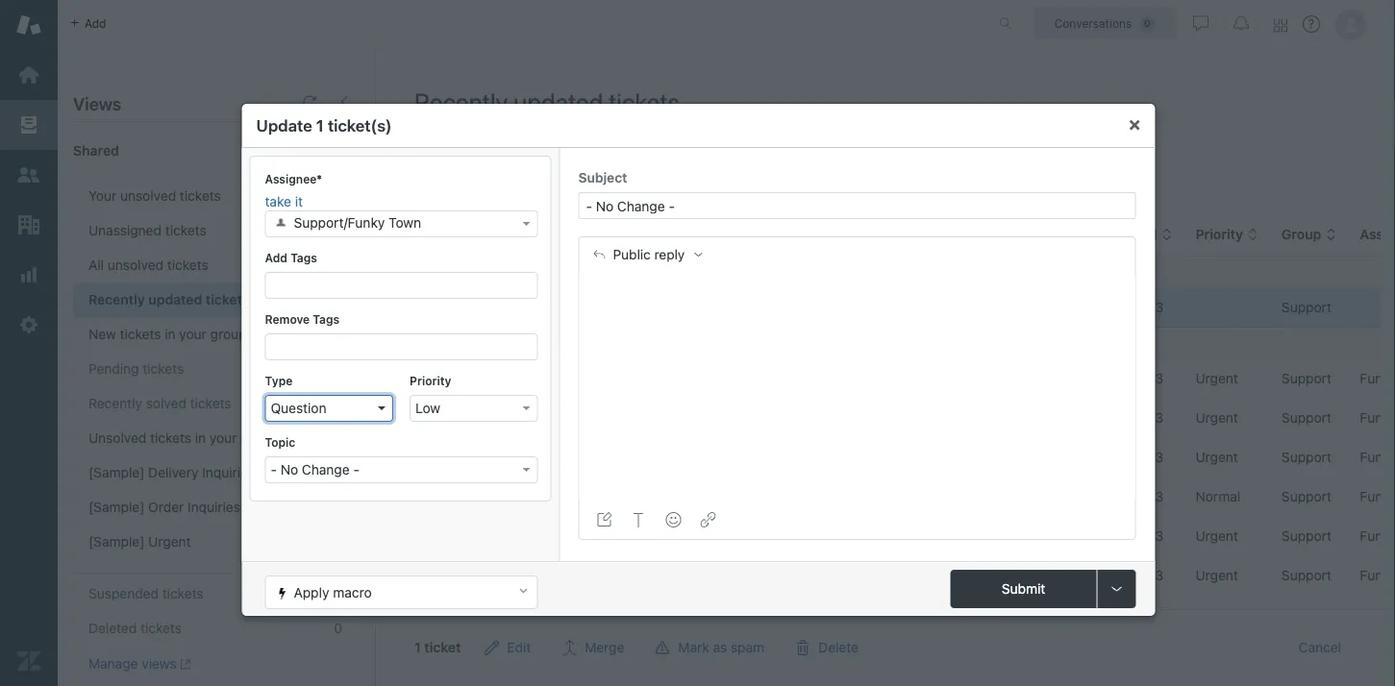 Task type: locate. For each thing, give the bounding box(es) containing it.
1 vertical spatial new
[[89, 327, 116, 342]]

today 14:43
[[1088, 300, 1165, 316]]

4 support from the top
[[1282, 450, 1332, 466]]

assembly
[[773, 608, 832, 623]]

update
[[256, 116, 312, 135]]

sitwat
[[1007, 529, 1046, 545]]

draft mode image
[[597, 513, 612, 528]]

13
[[328, 257, 342, 273], [327, 292, 342, 308], [328, 431, 342, 446]]

tags right remove
[[313, 313, 340, 326]]

1 horizontal spatial -
[[354, 462, 360, 478]]

13 up remove tags
[[327, 292, 342, 308]]

unsolved up unassigned tickets
[[120, 188, 176, 204]]

groups up no
[[241, 431, 284, 446]]

None field
[[267, 273, 538, 294], [267, 335, 538, 356], [267, 273, 538, 294], [267, 335, 538, 356]]

1 vertical spatial arrow down image
[[523, 407, 531, 411]]

recently for 0
[[89, 396, 142, 412]]

inquiries up [sample] urgent link
[[188, 500, 240, 516]]

priority
[[1196, 227, 1244, 243], [410, 374, 452, 388]]

unsolved
[[120, 188, 176, 204], [108, 257, 164, 273]]

format text image
[[632, 513, 647, 528]]

missing
[[722, 608, 769, 623]]

0 vertical spatial priority
[[1196, 227, 1244, 243]]

13 down question button on the bottom of page
[[328, 431, 342, 446]]

2 vertical spatial recently
[[89, 396, 142, 412]]

support/funky town button
[[265, 211, 538, 238]]

0 vertical spatial recently updated tickets
[[415, 87, 680, 116]]

views
[[142, 657, 177, 672]]

in up pending tickets
[[165, 327, 176, 342]]

3 open from the top
[[515, 490, 545, 503]]

2 open from the top
[[515, 451, 545, 464]]

row containing boonsri saeli
[[400, 557, 1396, 596]]

0 vertical spatial 13
[[328, 257, 342, 273]]

open for boonsri
[[515, 569, 545, 582]]

unsolved
[[89, 431, 147, 446]]

zendesk support image
[[16, 13, 41, 38]]

[sample] up [sample] urgent
[[89, 500, 145, 516]]

shared
[[73, 143, 119, 159]]

all unsolved tickets
[[89, 257, 208, 273]]

5 open from the top
[[515, 608, 545, 622]]

row containing sample ticket: ordered the wrong color
[[400, 517, 1396, 557]]

sample inside 'sample ticket: missing assembly instructions' "link"
[[612, 608, 665, 623]]

all
[[89, 257, 104, 273]]

macro
[[333, 585, 372, 601]]

1 vertical spatial unsolved
[[108, 257, 164, 273]]

1 horizontal spatial new
[[505, 266, 530, 279]]

0 vertical spatial unsolved
[[120, 188, 176, 204]]

1 today from the top
[[1088, 300, 1126, 316]]

0 for suspended tickets
[[334, 586, 342, 602]]

ticket: down add link (cmd k) image
[[668, 529, 718, 545]]

unsolved tickets in your groups
[[89, 431, 284, 446]]

assig button
[[1361, 226, 1396, 244]]

None text field
[[579, 192, 1137, 219]]

[sample]
[[89, 465, 145, 481], [89, 500, 145, 516], [89, 534, 145, 550]]

new
[[505, 266, 530, 279], [89, 327, 116, 342]]

add tags
[[265, 251, 317, 265]]

0
[[334, 396, 342, 412], [334, 586, 342, 602], [334, 621, 342, 637]]

arrow down image inside - no change - button
[[523, 468, 531, 472]]

- left no
[[271, 462, 277, 478]]

0 vertical spatial your
[[179, 327, 207, 342]]

group
[[1282, 227, 1322, 243]]

1 vertical spatial updated
[[148, 292, 202, 308]]

sample ticket: missing assembly instructions
[[612, 608, 908, 623]]

priority left group
[[1196, 227, 1244, 243]]

priority button
[[1196, 226, 1259, 244]]

3 0 from the top
[[334, 621, 342, 637]]

1 vertical spatial groups
[[241, 431, 284, 446]]

0 down apply macro
[[334, 621, 342, 637]]

[sample] down unsolved
[[89, 465, 145, 481]]

1 horizontal spatial in
[[195, 431, 206, 446]]

urgent
[[1196, 371, 1239, 387], [1196, 410, 1239, 426], [1196, 450, 1239, 466], [1196, 529, 1239, 545], [148, 534, 191, 550], [1196, 568, 1239, 584], [1196, 608, 1239, 623]]

unsolved for your
[[120, 188, 176, 204]]

7 today from the top
[[1088, 568, 1126, 584]]

ticket: inside sample ticket: ordered the wrong color link
[[668, 529, 718, 545]]

your up the pending tickets link
[[179, 327, 207, 342]]

2 arrow down image from the top
[[523, 407, 531, 411]]

1 arrow down image from the top
[[523, 222, 531, 226]]

row containing today 14:43
[[400, 288, 1396, 328]]

pending tickets link
[[73, 353, 360, 388]]

boonsri saeli
[[976, 568, 1057, 584]]

0 vertical spatial subject
[[579, 170, 628, 186]]

2 14:03 from the top
[[1129, 410, 1164, 426]]

3 14:03 from the top
[[1129, 450, 1164, 466]]

inquiries for [sample] order inquiries
[[188, 500, 240, 516]]

1 ticket
[[415, 640, 461, 656]]

arrow down image inside low button
[[523, 407, 531, 411]]

7 row from the top
[[400, 557, 1396, 596]]

apply macro
[[294, 585, 372, 601]]

row
[[400, 288, 1396, 328], [400, 359, 1396, 399], [400, 399, 1396, 438], [400, 438, 1396, 478], [400, 478, 1396, 517], [400, 517, 1396, 557], [400, 557, 1396, 596], [400, 596, 1396, 635]]

0 right question
[[334, 396, 342, 412]]

row containing sample ticket: missing assembly instructions
[[400, 596, 1396, 635]]

1 0 from the top
[[334, 396, 342, 412]]

0 vertical spatial updated
[[514, 87, 604, 116]]

deleted
[[89, 621, 137, 637]]

1 vertical spatial sample
[[612, 608, 665, 623]]

status
[[412, 266, 447, 279]]

1 horizontal spatial recently updated tickets
[[415, 87, 680, 116]]

public reply button
[[577, 235, 718, 275]]

4 row from the top
[[400, 438, 1396, 478]]

sample down format text image
[[612, 529, 665, 545]]

open
[[515, 411, 545, 425], [515, 451, 545, 464], [515, 490, 545, 503], [515, 569, 545, 582], [515, 608, 545, 622]]

take
[[265, 194, 291, 210]]

category:
[[450, 266, 501, 279]]

2 sample from the top
[[612, 608, 665, 623]]

1 vertical spatial subject
[[612, 226, 662, 241]]

2 vertical spatial 13
[[328, 431, 342, 446]]

1 open from the top
[[515, 411, 545, 425]]

spam
[[731, 640, 765, 656]]

[sample] delivery inquiries
[[89, 465, 255, 481]]

[sample] up suspended
[[89, 534, 145, 550]]

mark
[[679, 640, 710, 656]]

1 horizontal spatial priority
[[1196, 227, 1244, 243]]

1 support from the top
[[1282, 300, 1332, 316]]

today
[[1088, 300, 1126, 316], [1088, 371, 1126, 387], [1088, 410, 1126, 426], [1088, 450, 1126, 466], [1088, 489, 1126, 505], [1088, 529, 1126, 545], [1088, 568, 1126, 584], [1088, 608, 1126, 623]]

refresh views pane image
[[302, 94, 317, 110]]

jakub wójcik
[[976, 608, 1058, 623]]

arrow down image for low
[[523, 407, 531, 411]]

5 14:03 from the top
[[1129, 529, 1164, 545]]

remove
[[265, 313, 310, 326]]

1 vertical spatial ticket:
[[668, 608, 718, 623]]

1 vertical spatial 13
[[327, 292, 342, 308]]

sample inside sample ticket: ordered the wrong color link
[[612, 529, 665, 545]]

0 horizontal spatial new
[[89, 327, 116, 342]]

2 vertical spatial [sample]
[[89, 534, 145, 550]]

1 vertical spatial inquiries
[[188, 500, 240, 516]]

groups up the pending tickets link
[[210, 327, 254, 342]]

14:43
[[1129, 300, 1165, 316]]

tags right add
[[291, 251, 317, 265]]

0 vertical spatial 0
[[334, 396, 342, 412]]

1 - from the left
[[271, 462, 277, 478]]

new right the category:
[[505, 266, 530, 279]]

6 row from the top
[[400, 517, 1396, 557]]

new tickets in your groups
[[89, 327, 254, 342]]

4 today 14:03 from the top
[[1088, 489, 1164, 505]]

- right 4
[[354, 462, 360, 478]]

- no change -
[[271, 462, 360, 478]]

1 ticket: from the top
[[668, 529, 718, 545]]

2 [sample] from the top
[[89, 500, 145, 516]]

delivery
[[148, 465, 199, 481]]

0 vertical spatial groups
[[210, 327, 254, 342]]

shared heading
[[58, 122, 375, 180]]

inquiries down the unsolved tickets in your groups
[[202, 465, 255, 481]]

recently solved tickets
[[89, 396, 231, 412]]

1 vertical spatial in
[[195, 431, 206, 446]]

1 [sample] from the top
[[89, 465, 145, 481]]

color
[[843, 529, 874, 545]]

(opens in a new tab) image
[[177, 659, 191, 671]]

sample ticket: missing assembly instructions link
[[612, 606, 908, 625]]

14:03
[[1129, 371, 1164, 387], [1129, 410, 1164, 426], [1129, 450, 1164, 466], [1129, 489, 1164, 505], [1129, 529, 1164, 545], [1129, 568, 1164, 584], [1129, 608, 1164, 623]]

3 today 14:03 from the top
[[1088, 450, 1164, 466]]

2 vertical spatial 0
[[334, 621, 342, 637]]

now showing 13 tickets region
[[376, 206, 1396, 687]]

in for new
[[165, 327, 176, 342]]

main element
[[0, 0, 58, 687]]

0 horizontal spatial your
[[179, 327, 207, 342]]

question
[[271, 401, 327, 417]]

ticket: for ordered
[[668, 529, 718, 545]]

2 0 from the top
[[334, 586, 342, 602]]

ram sitwat
[[976, 529, 1046, 545]]

3 [sample] from the top
[[89, 534, 145, 550]]

0 horizontal spatial priority
[[410, 374, 452, 388]]

6 14:03 from the top
[[1129, 568, 1164, 584]]

1 horizontal spatial your
[[210, 431, 237, 446]]

0 vertical spatial ticket:
[[668, 529, 718, 545]]

1 row from the top
[[400, 288, 1396, 328]]

views image
[[16, 113, 41, 138]]

4 14:03 from the top
[[1129, 489, 1164, 505]]

in up delivery
[[195, 431, 206, 446]]

subject inside 'now showing 13 tickets' region
[[612, 226, 662, 241]]

reply
[[655, 247, 685, 263]]

ticket: up mark
[[668, 608, 718, 623]]

recently
[[415, 87, 508, 116], [89, 292, 145, 308], [89, 396, 142, 412]]

delete
[[819, 640, 859, 656]]

1 vertical spatial tags
[[313, 313, 340, 326]]

tickets inside the pending tickets link
[[143, 361, 184, 377]]

question button
[[265, 395, 393, 422]]

8 row from the top
[[400, 596, 1396, 635]]

1 vertical spatial your
[[210, 431, 237, 446]]

low button
[[410, 395, 538, 422]]

1 vertical spatial [sample]
[[89, 500, 145, 516]]

new up pending
[[89, 327, 116, 342]]

0 horizontal spatial in
[[165, 327, 176, 342]]

1 sample from the top
[[612, 529, 665, 545]]

13 for unsolved tickets in your groups
[[328, 431, 342, 446]]

arrow down image
[[523, 222, 531, 226], [523, 407, 531, 411], [523, 468, 531, 472]]

0 right apply
[[334, 586, 342, 602]]

1 14:03 from the top
[[1129, 371, 1164, 387]]

ticket: inside 'sample ticket: missing assembly instructions' "link"
[[668, 608, 718, 623]]

0 horizontal spatial recently updated tickets
[[89, 292, 250, 308]]

0 vertical spatial tags
[[291, 251, 317, 265]]

normal
[[1196, 489, 1241, 505]]

ticket:
[[668, 529, 718, 545], [668, 608, 718, 623]]

0 horizontal spatial -
[[271, 462, 277, 478]]

13 down "support/funky"
[[328, 257, 342, 273]]

shared button
[[58, 122, 324, 180]]

5 funky from the top
[[1361, 529, 1396, 545]]

organizations image
[[16, 213, 41, 238]]

in
[[165, 327, 176, 342], [195, 431, 206, 446]]

0 vertical spatial [sample]
[[89, 465, 145, 481]]

your for unsolved tickets in your groups
[[210, 431, 237, 446]]

cancel
[[1299, 640, 1342, 656]]

1 vertical spatial recently
[[89, 292, 145, 308]]

sample ticket: ordered the wrong color link
[[612, 527, 874, 546]]

in for unsolved
[[195, 431, 206, 446]]

2 vertical spatial arrow down image
[[523, 468, 531, 472]]

6 today 14:03 from the top
[[1088, 568, 1164, 584]]

2 ticket: from the top
[[668, 608, 718, 623]]

6 support from the top
[[1282, 529, 1332, 545]]

groups for new tickets in your groups
[[210, 327, 254, 342]]

0 vertical spatial inquiries
[[202, 465, 255, 481]]

3 arrow down image from the top
[[523, 468, 531, 472]]

0 vertical spatial sample
[[612, 529, 665, 545]]

1
[[316, 116, 324, 135], [336, 223, 342, 239], [336, 327, 342, 342], [415, 640, 421, 656]]

1 vertical spatial 0
[[334, 586, 342, 602]]

your for new tickets in your groups
[[179, 327, 207, 342]]

requester button
[[976, 226, 1058, 244]]

sample up merge
[[612, 608, 665, 623]]

8 today from the top
[[1088, 608, 1126, 623]]

edit
[[507, 640, 531, 656]]

7 today 14:03 from the top
[[1088, 608, 1164, 623]]

4 open from the top
[[515, 569, 545, 582]]

0 vertical spatial new
[[505, 266, 530, 279]]

wrong
[[800, 529, 839, 545]]

unsolved down unassigned
[[108, 257, 164, 273]]

subject
[[579, 170, 628, 186], [612, 226, 662, 241]]

1 today 14:03 from the top
[[1088, 371, 1164, 387]]

5 row from the top
[[400, 478, 1396, 517]]

low
[[416, 401, 441, 417]]

0 vertical spatial in
[[165, 327, 176, 342]]

ticket: for missing
[[668, 608, 718, 623]]

your left topic
[[210, 431, 237, 446]]

0 vertical spatial arrow down image
[[523, 222, 531, 226]]

priority up low at the bottom of the page
[[410, 374, 452, 388]]

your
[[179, 327, 207, 342], [210, 431, 237, 446]]

solved
[[146, 396, 187, 412]]



Task type: vqa. For each thing, say whether or not it's contained in the screenshot.


Task type: describe. For each thing, give the bounding box(es) containing it.
topic
[[265, 436, 296, 449]]

update 1 ticket(s)
[[256, 116, 392, 135]]

[sample] order inquiries
[[89, 500, 240, 516]]

manage
[[89, 657, 138, 672]]

conversations button
[[1034, 8, 1177, 39]]

arrow down image
[[378, 407, 386, 411]]

type
[[265, 374, 293, 388]]

deleted tickets
[[89, 621, 182, 637]]

1 vertical spatial recently updated tickets
[[89, 292, 250, 308]]

delete button
[[780, 629, 874, 668]]

no
[[281, 462, 298, 478]]

admin image
[[16, 313, 41, 338]]

1 horizontal spatial updated
[[514, 87, 604, 116]]

suspended
[[89, 586, 159, 602]]

unsolved for all
[[108, 257, 164, 273]]

your unsolved tickets link
[[73, 180, 360, 215]]

0 horizontal spatial updated
[[148, 292, 202, 308]]

add
[[265, 251, 288, 265]]

6 funky from the top
[[1361, 568, 1396, 584]]

4
[[334, 465, 342, 481]]

collapse views pane image
[[337, 94, 352, 110]]

7 14:03 from the top
[[1129, 608, 1164, 623]]

get help image
[[1304, 15, 1321, 33]]

edit button
[[469, 629, 547, 668]]

change
[[302, 462, 350, 478]]

open for today
[[515, 490, 545, 503]]

the
[[777, 529, 797, 545]]

arrow down image for - no change -
[[523, 468, 531, 472]]

1 vertical spatial priority
[[410, 374, 452, 388]]

requester
[[976, 227, 1042, 243]]

merge button
[[547, 629, 640, 668]]

3 row from the top
[[400, 399, 1396, 438]]

× link
[[1129, 112, 1141, 134]]

pending tickets
[[89, 361, 184, 377]]

group button
[[1282, 226, 1338, 244]]

support/funky
[[294, 215, 385, 231]]

as
[[713, 640, 728, 656]]

take it link
[[265, 193, 538, 211]]

status category: new
[[412, 266, 530, 279]]

apply macro button
[[265, 576, 538, 610]]

3
[[334, 500, 342, 516]]

1 inside region
[[415, 640, 421, 656]]

tags for remove tags
[[313, 313, 340, 326]]

wójcik
[[1017, 608, 1058, 623]]

ticket
[[425, 640, 461, 656]]

get started image
[[16, 63, 41, 88]]

2 today 14:03 from the top
[[1088, 410, 1164, 426]]

groups for unsolved tickets in your groups
[[241, 431, 284, 446]]

it
[[295, 194, 303, 210]]

7 funky from the top
[[1361, 608, 1396, 623]]

merge
[[585, 640, 625, 656]]

new inside 'now showing 13 tickets' region
[[505, 266, 530, 279]]

support/funky town
[[294, 215, 421, 231]]

7 support from the top
[[1282, 568, 1332, 584]]

2 row from the top
[[400, 359, 1396, 399]]

public reply
[[613, 247, 685, 263]]

cancel button
[[1284, 629, 1357, 668]]

ticket(s)
[[328, 116, 392, 135]]

mark as spam button
[[640, 629, 780, 668]]

sample for sample ticket: ordered the wrong color
[[612, 529, 665, 545]]

sample ticket: ordered the wrong color
[[612, 529, 874, 545]]

2 - from the left
[[354, 462, 360, 478]]

recently for 13
[[89, 292, 145, 308]]

arrow up image
[[517, 584, 531, 598]]

tags for add tags
[[291, 251, 317, 265]]

your unsolved tickets
[[89, 188, 221, 204]]

0 for deleted tickets
[[334, 621, 342, 637]]

open for jakub
[[515, 608, 545, 622]]

jakub
[[976, 608, 1013, 623]]

unassigned tickets
[[89, 223, 206, 239]]

manage views
[[89, 657, 177, 672]]

add link (cmd k) image
[[701, 513, 716, 528]]

unassigned
[[89, 223, 162, 239]]

13 for recently updated tickets
[[327, 292, 342, 308]]

ram
[[976, 529, 1004, 545]]

0 for recently solved tickets
[[334, 396, 342, 412]]

suspended tickets
[[89, 586, 204, 602]]

customers image
[[16, 163, 41, 188]]

zendesk products image
[[1275, 19, 1288, 32]]

2 support from the top
[[1282, 371, 1332, 387]]

town
[[389, 215, 421, 231]]

0 vertical spatial recently
[[415, 87, 508, 116]]

pending
[[89, 361, 139, 377]]

13 for all unsolved tickets
[[328, 257, 342, 273]]

zendesk image
[[16, 649, 41, 674]]

[sample] for [sample] order inquiries
[[89, 500, 145, 516]]

6 today from the top
[[1088, 529, 1126, 545]]

[sample] for [sample] delivery inquiries
[[89, 465, 145, 481]]

3 funky from the top
[[1361, 450, 1396, 466]]

mark as spam
[[679, 640, 765, 656]]

3 support from the top
[[1282, 410, 1332, 426]]

requested button
[[1088, 226, 1173, 244]]

reporting image
[[16, 263, 41, 288]]

displays possible ticket submission types image
[[1110, 582, 1125, 597]]

remove tags
[[265, 313, 340, 326]]

[sample] urgent
[[89, 534, 191, 550]]

4 today from the top
[[1088, 450, 1126, 466]]

5 support from the top
[[1282, 489, 1332, 505]]

public
[[613, 247, 651, 263]]

requested
[[1088, 227, 1158, 243]]

inquiries for [sample] delivery inquiries
[[202, 465, 255, 481]]

your
[[89, 188, 117, 204]]

assignee* take it
[[265, 172, 322, 210]]

conversations
[[1055, 17, 1133, 30]]

2 today from the top
[[1088, 371, 1126, 387]]

tickets inside your unsolved tickets link
[[180, 188, 221, 204]]

arrow down image inside support/funky town button
[[523, 222, 531, 226]]

submit
[[1002, 582, 1046, 597]]

5 today from the top
[[1088, 489, 1126, 505]]

submit button
[[951, 570, 1097, 609]]

5 today 14:03 from the top
[[1088, 529, 1164, 545]]

instructions
[[835, 608, 908, 623]]

[sample] urgent link
[[73, 526, 360, 561]]

1 funky from the top
[[1361, 371, 1396, 387]]

8 support from the top
[[1282, 608, 1332, 623]]

4 funky from the top
[[1361, 489, 1396, 505]]

priority inside button
[[1196, 227, 1244, 243]]

sample for sample ticket: missing assembly instructions
[[612, 608, 665, 623]]

insert emojis image
[[666, 513, 682, 528]]

boonsri
[[976, 568, 1023, 584]]

[sample] for [sample] urgent
[[89, 534, 145, 550]]

2 funky from the top
[[1361, 410, 1396, 426]]

manage views link
[[89, 656, 191, 673]]

order
[[148, 500, 184, 516]]

3 today from the top
[[1088, 410, 1126, 426]]

apply
[[294, 585, 329, 601]]

assig
[[1361, 227, 1396, 243]]



